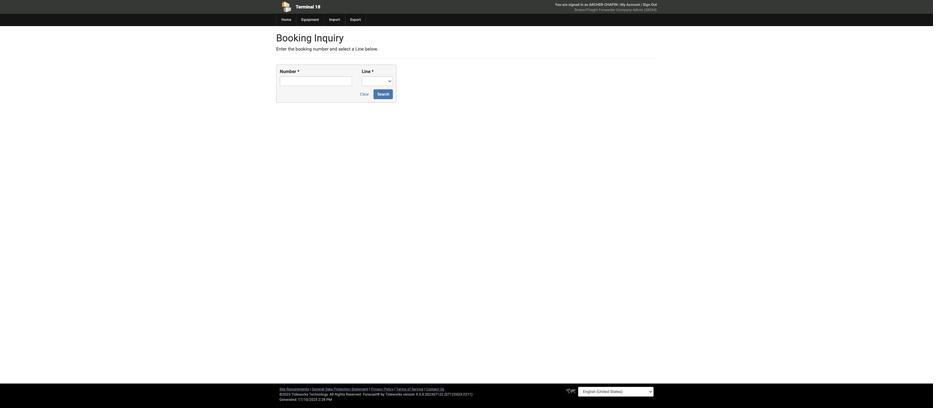 Task type: vqa. For each thing, say whether or not it's contained in the screenshot.
Profile
no



Task type: locate. For each thing, give the bounding box(es) containing it.
booking
[[295, 46, 312, 52]]

0 horizontal spatial *
[[297, 69, 299, 74]]

signed
[[569, 3, 580, 7]]

|
[[619, 3, 620, 7], [641, 3, 642, 7], [310, 388, 311, 392], [369, 388, 370, 392], [394, 388, 395, 392], [424, 388, 425, 392]]

a
[[352, 46, 354, 52]]

chapin
[[604, 3, 618, 7]]

line up clear
[[362, 69, 371, 74]]

Number * text field
[[280, 77, 352, 86]]

company
[[616, 8, 632, 12]]

*
[[297, 69, 299, 74], [372, 69, 374, 74]]

site requirements link
[[279, 388, 309, 392]]

| up 9.5.0.202307122 at the left bottom
[[424, 388, 425, 392]]

home
[[281, 18, 291, 22]]

policy
[[384, 388, 394, 392]]

| up forecast®
[[369, 388, 370, 392]]

line right 'a'
[[355, 46, 364, 52]]

site
[[279, 388, 286, 392]]

booking
[[276, 32, 312, 44]]

1 horizontal spatial *
[[372, 69, 374, 74]]

2211)
[[463, 393, 473, 397]]

©2023 tideworks
[[279, 393, 308, 397]]

terminal 18 link
[[276, 0, 429, 14]]

rights
[[335, 393, 345, 397]]

pm
[[326, 398, 332, 403]]

import
[[329, 18, 340, 22]]

admin
[[633, 8, 643, 12]]

line
[[355, 46, 364, 52], [362, 69, 371, 74]]

| left the general
[[310, 388, 311, 392]]

of
[[407, 388, 411, 392]]

technology.
[[309, 393, 329, 397]]

protection
[[334, 388, 351, 392]]

inquiry
[[314, 32, 344, 44]]

2 * from the left
[[372, 69, 374, 74]]

below.
[[365, 46, 378, 52]]

terms of service link
[[396, 388, 424, 392]]

terms
[[396, 388, 406, 392]]

general
[[312, 388, 324, 392]]

as
[[584, 3, 588, 7]]

sign out link
[[643, 3, 657, 7]]

0 vertical spatial line
[[355, 46, 364, 52]]

* right number
[[297, 69, 299, 74]]

home link
[[276, 14, 296, 26]]

| left 'my'
[[619, 3, 620, 7]]

* down below.
[[372, 69, 374, 74]]

all
[[330, 393, 334, 397]]

general data protection statement link
[[312, 388, 368, 392]]

my
[[620, 3, 626, 7]]

you are signed in as archer chapin | my account | sign out broker/freight forwarder company admin (58204)
[[555, 3, 657, 12]]

clear
[[360, 92, 369, 97]]

| left sign
[[641, 3, 642, 7]]

select
[[338, 46, 351, 52]]

1 * from the left
[[297, 69, 299, 74]]



Task type: describe. For each thing, give the bounding box(es) containing it.
(58204)
[[644, 8, 657, 12]]

number
[[280, 69, 296, 74]]

terminal 18
[[296, 4, 320, 9]]

number *
[[280, 69, 299, 74]]

search button
[[374, 90, 393, 99]]

us
[[440, 388, 444, 392]]

9.5.0.202307122
[[416, 393, 443, 397]]

1 vertical spatial line
[[362, 69, 371, 74]]

enter
[[276, 46, 287, 52]]

forecast®
[[363, 393, 380, 397]]

terminal
[[296, 4, 314, 9]]

in
[[580, 3, 583, 7]]

are
[[562, 3, 568, 7]]

generated:
[[279, 398, 297, 403]]

booking inquiry enter the booking number and select a line below.
[[276, 32, 378, 52]]

export link
[[345, 14, 366, 26]]

service
[[412, 388, 424, 392]]

17/10/2023
[[298, 398, 317, 403]]

tideworks
[[385, 393, 402, 397]]

(07122023-
[[444, 393, 463, 397]]

equipment
[[301, 18, 319, 22]]

account
[[626, 3, 640, 7]]

out
[[651, 3, 657, 7]]

forwarder
[[599, 8, 615, 12]]

version
[[403, 393, 415, 397]]

you
[[555, 3, 561, 7]]

statement
[[351, 388, 368, 392]]

18
[[315, 4, 320, 9]]

site requirements | general data protection statement | privacy policy | terms of service | contact us ©2023 tideworks technology. all rights reserved. forecast® by tideworks version 9.5.0.202307122 (07122023-2211) generated: 17/10/2023 2:28 pm
[[279, 388, 473, 403]]

search
[[377, 92, 389, 97]]

privacy policy link
[[371, 388, 394, 392]]

| up tideworks
[[394, 388, 395, 392]]

number
[[313, 46, 329, 52]]

line *
[[362, 69, 374, 74]]

2:28
[[318, 398, 325, 403]]

privacy
[[371, 388, 383, 392]]

the
[[288, 46, 294, 52]]

sign
[[643, 3, 650, 7]]

* for line *
[[372, 69, 374, 74]]

line inside 'booking inquiry enter the booking number and select a line below.'
[[355, 46, 364, 52]]

archer
[[589, 3, 603, 7]]

equipment link
[[296, 14, 324, 26]]

contact
[[426, 388, 439, 392]]

data
[[325, 388, 333, 392]]

broker/freight
[[575, 8, 598, 12]]

requirements
[[287, 388, 309, 392]]

by
[[381, 393, 385, 397]]

export
[[350, 18, 361, 22]]

* for number *
[[297, 69, 299, 74]]

contact us link
[[426, 388, 444, 392]]

clear button
[[356, 90, 373, 99]]

my account link
[[620, 3, 640, 7]]

reserved.
[[346, 393, 362, 397]]

import link
[[324, 14, 345, 26]]

and
[[330, 46, 337, 52]]



